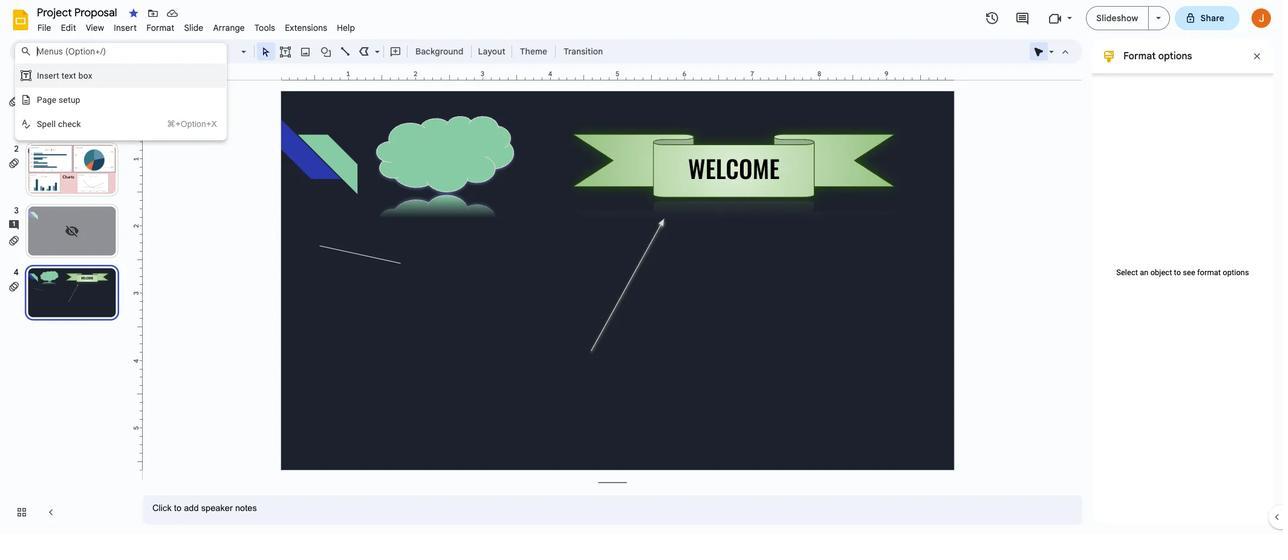 Task type: locate. For each thing, give the bounding box(es) containing it.
layout
[[478, 46, 506, 57]]

Menus (Option+/) field
[[15, 43, 227, 60]]

extensions menu item
[[280, 21, 332, 35]]

mode and view toolbar
[[1029, 39, 1075, 64]]

an
[[1140, 268, 1149, 277]]

list box
[[15, 60, 227, 140]]

menu bar inside the menu bar banner
[[33, 16, 360, 36]]

arrange menu item
[[208, 21, 250, 35]]

options right format in the right bottom of the page
[[1223, 268, 1249, 277]]

theme
[[520, 46, 547, 57]]

layout button
[[474, 42, 509, 60]]

shape image
[[319, 43, 333, 60]]

file menu item
[[33, 21, 56, 35]]

Star checkbox
[[125, 5, 142, 22]]

insert down star checkbox
[[114, 22, 137, 33]]

format menu item
[[142, 21, 179, 35]]

options down presentation options image
[[1159, 50, 1193, 62]]

spell check
[[37, 119, 81, 129]]

slide
[[184, 22, 203, 33]]

format inside section
[[1124, 50, 1156, 62]]

options
[[1159, 50, 1193, 62], [1223, 268, 1249, 277]]

0 vertical spatial format
[[146, 22, 174, 33]]

list box inside the menu bar banner
[[15, 60, 227, 140]]

transition
[[564, 46, 603, 57]]

see
[[1183, 268, 1196, 277]]

theme button
[[515, 42, 553, 60]]

text
[[61, 71, 76, 80]]

insert image image
[[298, 43, 312, 60]]

0 vertical spatial options
[[1159, 50, 1193, 62]]

menu bar
[[33, 16, 360, 36]]

select line image
[[372, 44, 380, 48]]

slideshow button
[[1086, 6, 1149, 30]]

navigation
[[0, 68, 133, 534]]

insert inside menu item
[[114, 22, 137, 33]]

share button
[[1175, 6, 1240, 30]]

insert inside list box
[[37, 71, 59, 80]]

format inside menu item
[[146, 22, 174, 33]]

background button
[[410, 42, 469, 60]]

Zoom text field
[[206, 43, 240, 60]]

insert
[[114, 22, 137, 33], [37, 71, 59, 80]]

to
[[1174, 268, 1181, 277]]

Rename text field
[[33, 5, 124, 19]]

insert left text
[[37, 71, 59, 80]]

0 horizontal spatial insert
[[37, 71, 59, 80]]

menu bar containing file
[[33, 16, 360, 36]]

format for format options
[[1124, 50, 1156, 62]]

1 horizontal spatial insert
[[114, 22, 137, 33]]

format left slide
[[146, 22, 174, 33]]

page
[[37, 95, 57, 105]]

0 vertical spatial insert
[[114, 22, 137, 33]]

share
[[1201, 13, 1225, 24]]

1 vertical spatial format
[[1124, 50, 1156, 62]]

format
[[146, 22, 174, 33], [1124, 50, 1156, 62]]

tools
[[255, 22, 275, 33]]

list box containing insert text box
[[15, 60, 227, 140]]

1 vertical spatial insert
[[37, 71, 59, 80]]

0 horizontal spatial format
[[146, 22, 174, 33]]

format options section
[[1092, 39, 1274, 524]]

1 horizontal spatial format
[[1124, 50, 1156, 62]]

1 vertical spatial options
[[1223, 268, 1249, 277]]

setup
[[59, 95, 80, 105]]

tools menu item
[[250, 21, 280, 35]]

insert for insert text box
[[37, 71, 59, 80]]

background
[[416, 46, 464, 57]]

0 horizontal spatial options
[[1159, 50, 1193, 62]]

format down slideshow
[[1124, 50, 1156, 62]]

format
[[1198, 268, 1221, 277]]

format options
[[1124, 50, 1193, 62]]

insert menu item
[[109, 21, 142, 35]]

edit
[[61, 22, 76, 33]]

extensions
[[285, 22, 327, 33]]



Task type: describe. For each thing, give the bounding box(es) containing it.
page setup
[[37, 95, 80, 105]]

slide menu item
[[179, 21, 208, 35]]

presentation options image
[[1156, 17, 1161, 19]]

view
[[86, 22, 104, 33]]

format for format
[[146, 22, 174, 33]]

select
[[1117, 268, 1138, 277]]

⌘+option+x
[[167, 119, 217, 129]]

spell
[[37, 119, 56, 129]]

select an object to see format options element
[[1110, 268, 1256, 277]]

check
[[58, 119, 81, 129]]

navigation inside format options application
[[0, 68, 133, 534]]

object
[[1151, 268, 1172, 277]]

live pointer settings image
[[1046, 44, 1054, 48]]

view menu item
[[81, 21, 109, 35]]

box
[[78, 71, 92, 80]]

insert for insert
[[114, 22, 137, 33]]

arrange
[[213, 22, 245, 33]]

file
[[37, 22, 51, 33]]

help menu item
[[332, 21, 360, 35]]

insert text box
[[37, 71, 92, 80]]

select an object to see format options
[[1117, 268, 1249, 277]]

menu bar banner
[[0, 0, 1283, 534]]

transition button
[[558, 42, 609, 60]]

Zoom field
[[204, 43, 252, 60]]

edit menu item
[[56, 21, 81, 35]]

slideshow
[[1097, 13, 1139, 24]]

main toolbar
[[75, 42, 609, 60]]

help
[[337, 22, 355, 33]]

1 horizontal spatial options
[[1223, 268, 1249, 277]]

format options application
[[0, 0, 1283, 534]]

⌘+option+x element
[[152, 118, 217, 130]]



Task type: vqa. For each thing, say whether or not it's contained in the screenshot.
Select line icon
yes



